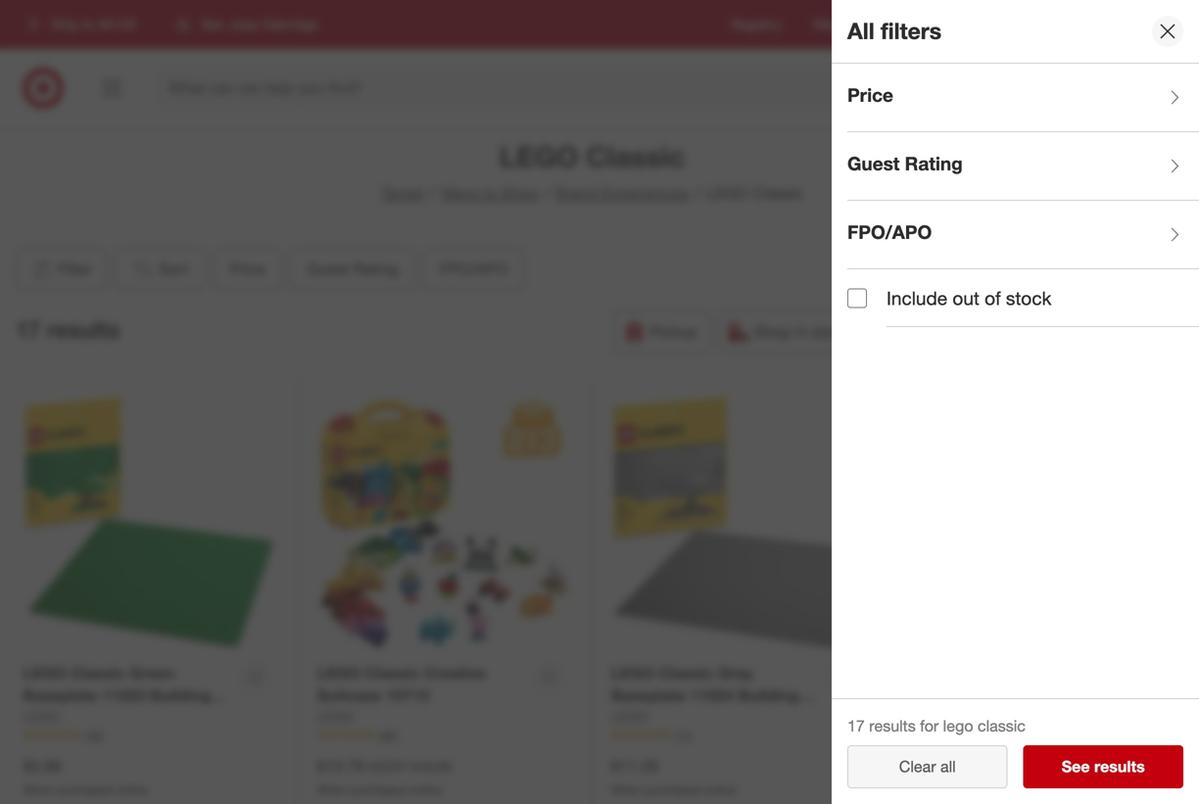Task type: locate. For each thing, give the bounding box(es) containing it.
online down 96 link
[[999, 784, 1030, 799]]

baseplate
[[23, 687, 98, 706], [612, 687, 686, 706], [906, 687, 980, 707]]

1 horizontal spatial price button
[[848, 64, 1200, 132]]

purchased down 193
[[57, 783, 113, 798]]

building inside lego classic gray baseplate 11024 building kit
[[738, 687, 799, 706]]

all
[[941, 758, 956, 777]]

registry
[[731, 16, 782, 33]]

2 horizontal spatial kit
[[906, 710, 927, 729]]

purchased inside $13.79 msrp $19.99 when purchased online
[[351, 783, 407, 798]]

price right sort
[[230, 260, 266, 279]]

0 horizontal spatial shop
[[501, 184, 538, 203]]

lego classic creative suitcase 10713
[[317, 664, 486, 706]]

kit for lego classic blue baseplate 11025 building kit
[[906, 710, 927, 729]]

1 vertical spatial fpo/apo
[[440, 260, 508, 279]]

purchased
[[57, 783, 113, 798], [351, 783, 407, 798], [645, 783, 701, 798], [940, 784, 996, 799]]

building inside the lego classic green baseplate 11023 building kit
[[150, 687, 211, 706]]

find
[[1104, 16, 1130, 33]]

delivery
[[981, 322, 1037, 341]]

0 vertical spatial fpo/apo
[[848, 221, 932, 244]]

classic for blue
[[954, 665, 1008, 684]]

0 horizontal spatial building
[[150, 687, 211, 706]]

building
[[150, 687, 211, 706], [738, 687, 799, 706], [1033, 687, 1093, 707]]

$5.99 when purchased online down 193
[[23, 757, 148, 798]]

baseplate for 11025
[[906, 687, 980, 707]]

rating
[[905, 153, 963, 175], [353, 260, 399, 279]]

baseplate up 193
[[23, 687, 98, 706]]

lego inside lego classic gray baseplate 11024 building kit
[[612, 664, 655, 683]]

0 vertical spatial price button
[[848, 64, 1200, 132]]

1 horizontal spatial lego classic
[[707, 184, 804, 203]]

online down 114 link
[[705, 783, 736, 798]]

lego classic green baseplate 11023 building kit
[[23, 664, 211, 728]]

ways
[[441, 184, 479, 203]]

0 vertical spatial guest rating
[[848, 153, 963, 175]]

classic inside lego classic gray baseplate 11024 building kit
[[659, 664, 714, 683]]

2 horizontal spatial baseplate
[[906, 687, 980, 707]]

online for lego classic blue baseplate 11025 building kit
[[999, 784, 1030, 799]]

1 vertical spatial guest rating button
[[290, 248, 415, 291]]

0 vertical spatial rating
[[905, 153, 963, 175]]

$5.99 when purchased online down 96 at the bottom right of the page
[[906, 758, 1030, 799]]

ways to shop link
[[441, 184, 538, 203]]

lego
[[944, 717, 974, 736]]

fpo/apo down ways
[[440, 260, 508, 279]]

2 horizontal spatial building
[[1033, 687, 1093, 707]]

guest rating
[[848, 153, 963, 175], [307, 260, 399, 279]]

all
[[848, 17, 875, 45]]

green
[[130, 664, 175, 683]]

online down $19.99 on the left of the page
[[410, 783, 442, 798]]

purchased down '$11.29'
[[645, 783, 701, 798]]

msrp
[[368, 759, 407, 776]]

$5.99 when purchased online for 11023
[[23, 757, 148, 798]]

0 vertical spatial guest
[[848, 153, 900, 175]]

0 horizontal spatial $5.99 when purchased online
[[23, 757, 148, 798]]

17 down filter button
[[16, 316, 41, 343]]

sort
[[159, 260, 189, 279]]

see results
[[1062, 758, 1145, 777]]

price button inside "all filters" dialog
[[848, 64, 1200, 132]]

17 for 17 results for lego classic
[[848, 717, 865, 736]]

purchased for lego classic blue baseplate 11025 building kit
[[940, 784, 996, 799]]

results
[[47, 316, 120, 343], [870, 717, 916, 736], [1095, 758, 1145, 777]]

purchased down all
[[940, 784, 996, 799]]

classic
[[586, 139, 685, 174], [753, 184, 804, 203], [71, 664, 125, 683], [365, 664, 420, 683], [659, 664, 714, 683], [954, 665, 1008, 684]]

lego inside lego classic creative suitcase 10713
[[317, 664, 361, 683]]

results inside button
[[1095, 758, 1145, 777]]

17
[[16, 316, 41, 343], [848, 717, 865, 736]]

when inside $11.29 when purchased online
[[612, 783, 642, 798]]

price down all in the right top of the page
[[848, 84, 894, 106]]

0 vertical spatial results
[[47, 316, 120, 343]]

0 vertical spatial shop
[[501, 184, 538, 203]]

0 horizontal spatial results
[[47, 316, 120, 343]]

building down "green"
[[150, 687, 211, 706]]

1 vertical spatial rating
[[353, 260, 399, 279]]

17 inside "all filters" dialog
[[848, 717, 865, 736]]

lego classic creative suitcase 10713 image
[[317, 396, 572, 651], [317, 396, 572, 651]]

to
[[483, 184, 497, 203]]

0 vertical spatial guest rating button
[[848, 132, 1200, 201]]

fpo/apo button up the stock
[[848, 201, 1200, 270]]

fpo/apo
[[848, 221, 932, 244], [440, 260, 508, 279]]

0 vertical spatial price
[[848, 84, 894, 106]]

lego classic
[[500, 139, 685, 174], [707, 184, 804, 203]]

price button
[[848, 64, 1200, 132], [213, 248, 283, 291]]

kit left 193
[[23, 709, 44, 728]]

online for lego classic gray baseplate 11024 building kit
[[705, 783, 736, 798]]

0 vertical spatial 17
[[16, 316, 41, 343]]

1 horizontal spatial results
[[870, 717, 916, 736]]

1 horizontal spatial 17
[[848, 717, 865, 736]]

rating inside "all filters" dialog
[[905, 153, 963, 175]]

see results button
[[1024, 746, 1184, 789]]

1 horizontal spatial rating
[[905, 153, 963, 175]]

classic inside lego classic creative suitcase 10713
[[365, 664, 420, 683]]

1 vertical spatial price button
[[213, 248, 283, 291]]

pickup button
[[614, 311, 710, 354]]

kit inside the lego classic green baseplate 11023 building kit
[[23, 709, 44, 728]]

shop right to
[[501, 184, 538, 203]]

0 horizontal spatial baseplate
[[23, 687, 98, 706]]

online inside $11.29 when purchased online
[[705, 783, 736, 798]]

when for lego classic green baseplate 11023 building kit
[[23, 783, 54, 798]]

kit
[[23, 709, 44, 728], [612, 709, 632, 728], [906, 710, 927, 729]]

kit inside lego classic blue baseplate 11025 building kit
[[906, 710, 927, 729]]

online inside $13.79 msrp $19.99 when purchased online
[[410, 783, 442, 798]]

shop in store
[[754, 322, 848, 341]]

1 horizontal spatial $5.99
[[906, 758, 944, 777]]

0 horizontal spatial kit
[[23, 709, 44, 728]]

baseplate up 17 results for lego classic
[[906, 687, 980, 707]]

1 horizontal spatial baseplate
[[612, 687, 686, 706]]

weekly ad
[[813, 16, 878, 33]]

baseplate inside the lego classic green baseplate 11023 building kit
[[23, 687, 98, 706]]

$11.29 when purchased online
[[612, 757, 736, 798]]

lego classic gray baseplate 11024 building kit image
[[612, 396, 867, 651], [612, 396, 867, 651]]

1 horizontal spatial price
[[848, 84, 894, 106]]

online down 193 link
[[116, 783, 148, 798]]

purchased inside $11.29 when purchased online
[[645, 783, 701, 798]]

0 horizontal spatial guest rating button
[[290, 248, 415, 291]]

results left for
[[870, 717, 916, 736]]

2 horizontal spatial results
[[1095, 758, 1145, 777]]

price
[[848, 84, 894, 106], [230, 260, 266, 279]]

guest rating inside "all filters" dialog
[[848, 153, 963, 175]]

0 horizontal spatial $5.99
[[23, 757, 61, 776]]

fpo/apo button
[[848, 201, 1200, 270], [423, 248, 525, 291]]

$5.99 for lego classic blue baseplate 11025 building kit
[[906, 758, 944, 777]]

1 horizontal spatial $5.99 when purchased online
[[906, 758, 1030, 799]]

brand experiences link
[[556, 184, 689, 203]]

shop in store button
[[718, 311, 861, 354]]

0 horizontal spatial lego classic
[[500, 139, 685, 174]]

shop left in
[[754, 322, 792, 341]]

17 for 17 results
[[16, 316, 41, 343]]

kit inside lego classic gray baseplate 11024 building kit
[[612, 709, 632, 728]]

$19.99
[[411, 759, 452, 776]]

building for blue
[[1033, 687, 1093, 707]]

lego link for lego classic gray baseplate 11024 building kit
[[612, 707, 648, 727]]

results for 17 results for lego classic
[[870, 717, 916, 736]]

lego classic green baseplate 11023 building kit image
[[23, 396, 278, 651], [23, 396, 278, 651]]

classic inside lego classic blue baseplate 11025 building kit
[[954, 665, 1008, 684]]

1 horizontal spatial kit
[[612, 709, 632, 728]]

2 vertical spatial results
[[1095, 758, 1145, 777]]

guest inside "all filters" dialog
[[848, 153, 900, 175]]

results down filter on the top left
[[47, 316, 120, 343]]

0 horizontal spatial guest rating
[[307, 260, 399, 279]]

of
[[985, 287, 1001, 310]]

fpo/apo button down ways
[[423, 248, 525, 291]]

fpo/apo up the include
[[848, 221, 932, 244]]

classic inside the lego classic green baseplate 11023 building kit
[[71, 664, 125, 683]]

485
[[378, 728, 398, 743]]

when for lego classic gray baseplate 11024 building kit
[[612, 783, 642, 798]]

kit left lego
[[906, 710, 927, 729]]

classic
[[978, 717, 1026, 736]]

0 horizontal spatial 17
[[16, 316, 41, 343]]

fpo/apo inside "all filters" dialog
[[848, 221, 932, 244]]

when
[[23, 783, 54, 798], [317, 783, 348, 798], [612, 783, 642, 798], [906, 784, 936, 799]]

1 vertical spatial results
[[870, 717, 916, 736]]

1 horizontal spatial guest
[[848, 153, 900, 175]]

lego classic gray baseplate 11024 building kit
[[612, 664, 799, 728]]

results right see
[[1095, 758, 1145, 777]]

17 left for
[[848, 717, 865, 736]]

1 vertical spatial guest
[[307, 260, 349, 279]]

1 horizontal spatial guest rating
[[848, 153, 963, 175]]

$5.99 for lego classic green baseplate 11023 building kit
[[23, 757, 61, 776]]

$5.99
[[23, 757, 61, 776], [906, 758, 944, 777]]

1 vertical spatial 17
[[848, 717, 865, 736]]

same day delivery button
[[869, 311, 1050, 354]]

building inside lego classic blue baseplate 11025 building kit
[[1033, 687, 1093, 707]]

building down gray
[[738, 687, 799, 706]]

1 horizontal spatial building
[[738, 687, 799, 706]]

193 link
[[23, 727, 278, 744]]

193
[[84, 728, 103, 743]]

0 horizontal spatial fpo/apo
[[440, 260, 508, 279]]

1 horizontal spatial shop
[[754, 322, 792, 341]]

building down blue
[[1033, 687, 1093, 707]]

shop
[[501, 184, 538, 203], [754, 322, 792, 341]]

when inside $13.79 msrp $19.99 when purchased online
[[317, 783, 348, 798]]

1 horizontal spatial guest rating button
[[848, 132, 1200, 201]]

online
[[116, 783, 148, 798], [410, 783, 442, 798], [705, 783, 736, 798], [999, 784, 1030, 799]]

target
[[381, 184, 424, 203]]

clear all button
[[848, 746, 1008, 789]]

Include out of stock checkbox
[[848, 289, 867, 308]]

for
[[920, 717, 939, 736]]

0 horizontal spatial rating
[[353, 260, 399, 279]]

lego inside the lego classic green baseplate 11023 building kit
[[23, 664, 67, 683]]

baseplate up '114'
[[612, 687, 686, 706]]

kit up '$11.29'
[[612, 709, 632, 728]]

baseplate inside lego classic blue baseplate 11025 building kit
[[906, 687, 980, 707]]

guest rating button
[[848, 132, 1200, 201], [290, 248, 415, 291]]

lego
[[500, 139, 579, 174], [707, 184, 749, 203], [23, 664, 67, 683], [317, 664, 361, 683], [612, 664, 655, 683], [906, 665, 949, 684], [23, 708, 60, 726], [317, 708, 354, 726], [612, 708, 648, 726], [906, 709, 943, 727]]

baseplate inside lego classic gray baseplate 11024 building kit
[[612, 687, 686, 706]]

building for gray
[[738, 687, 799, 706]]

lego link
[[23, 707, 60, 727], [317, 707, 354, 727], [612, 707, 648, 727], [906, 708, 943, 728]]

purchased down "msrp"
[[351, 783, 407, 798]]

1 horizontal spatial fpo/apo
[[848, 221, 932, 244]]

1 vertical spatial shop
[[754, 322, 792, 341]]

guest
[[848, 153, 900, 175], [307, 260, 349, 279]]

1 vertical spatial price
[[230, 260, 266, 279]]



Task type: describe. For each thing, give the bounding box(es) containing it.
0 horizontal spatial price
[[230, 260, 266, 279]]

0 horizontal spatial guest
[[307, 260, 349, 279]]

day
[[950, 322, 977, 341]]

filter
[[58, 260, 92, 279]]

blue
[[1013, 665, 1046, 684]]

clear all
[[900, 758, 956, 777]]

weekly ad link
[[813, 15, 878, 34]]

when for lego classic blue baseplate 11025 building kit
[[906, 784, 936, 799]]

1 horizontal spatial fpo/apo button
[[848, 201, 1200, 270]]

include
[[887, 287, 948, 310]]

redcard
[[909, 16, 964, 33]]

lego classic green baseplate 11023 building kit link
[[23, 663, 232, 728]]

0 horizontal spatial price button
[[213, 248, 283, 291]]

target link
[[381, 184, 424, 203]]

brand experiences
[[556, 184, 689, 203]]

see
[[1062, 758, 1090, 777]]

results for see results
[[1095, 758, 1145, 777]]

same
[[905, 322, 945, 341]]

$11.29
[[612, 757, 659, 776]]

11024
[[690, 687, 734, 706]]

lego link for lego classic green baseplate 11023 building kit
[[23, 707, 60, 727]]

same day delivery
[[905, 322, 1037, 341]]

in
[[796, 322, 808, 341]]

all filters
[[848, 17, 942, 45]]

lego classic blue baseplate 11025 building kit
[[906, 665, 1093, 729]]

classic for creative
[[365, 664, 420, 683]]

filter button
[[16, 248, 107, 291]]

lego inside lego classic blue baseplate 11025 building kit
[[906, 665, 949, 684]]

clear
[[900, 758, 937, 777]]

classic for green
[[71, 664, 125, 683]]

price inside "all filters" dialog
[[848, 84, 894, 106]]

suitcase
[[317, 687, 382, 706]]

experiences
[[602, 184, 689, 203]]

96 link
[[906, 728, 1162, 745]]

shipping button
[[1058, 311, 1169, 354]]

485 link
[[317, 727, 572, 744]]

lego link for lego classic blue baseplate 11025 building kit
[[906, 708, 943, 728]]

lego classic gray baseplate 11024 building kit link
[[612, 663, 821, 728]]

114
[[672, 728, 692, 743]]

ways to shop
[[441, 184, 538, 203]]

weekly
[[813, 16, 857, 33]]

1 vertical spatial lego classic
[[707, 184, 804, 203]]

pickup
[[650, 322, 698, 341]]

purchased for lego classic gray baseplate 11024 building kit
[[645, 783, 701, 798]]

stores
[[1134, 16, 1173, 33]]

17 results
[[16, 316, 120, 343]]

results for 17 results
[[47, 316, 120, 343]]

1 vertical spatial guest rating
[[307, 260, 399, 279]]

baseplate for 11024
[[612, 687, 686, 706]]

include out of stock
[[887, 287, 1052, 310]]

registry link
[[731, 15, 782, 34]]

filters
[[881, 17, 942, 45]]

gray
[[718, 664, 753, 683]]

sort button
[[115, 248, 206, 291]]

0 horizontal spatial fpo/apo button
[[423, 248, 525, 291]]

lego classic blue baseplate 11025 building kit link
[[906, 664, 1116, 729]]

11025
[[985, 687, 1028, 707]]

building for green
[[150, 687, 211, 706]]

$5.99 when purchased online for 11025
[[906, 758, 1030, 799]]

lego classic creative suitcase 10713 link
[[317, 663, 526, 707]]

11023
[[102, 687, 146, 706]]

17 results for lego classic
[[848, 717, 1026, 736]]

lego link for lego classic creative suitcase 10713
[[317, 707, 354, 727]]

What can we help you find? suggestions appear below search field
[[157, 67, 937, 110]]

creative
[[424, 664, 486, 683]]

brand
[[556, 184, 598, 203]]

purchased for lego classic green baseplate 11023 building kit
[[57, 783, 113, 798]]

baseplate for 11023
[[23, 687, 98, 706]]

shop inside button
[[754, 322, 792, 341]]

$13.79 msrp $19.99 when purchased online
[[317, 757, 452, 798]]

find stores
[[1104, 16, 1173, 33]]

classic for gray
[[659, 664, 714, 683]]

kit for lego classic gray baseplate 11024 building kit
[[612, 709, 632, 728]]

$13.79
[[317, 757, 364, 776]]

online for lego classic green baseplate 11023 building kit
[[116, 783, 148, 798]]

10713
[[386, 687, 430, 706]]

kit for lego classic green baseplate 11023 building kit
[[23, 709, 44, 728]]

redcard link
[[909, 15, 964, 34]]

all filters dialog
[[832, 0, 1200, 805]]

store
[[813, 322, 848, 341]]

0 vertical spatial lego classic
[[500, 139, 685, 174]]

ad
[[861, 16, 878, 33]]

114 link
[[612, 727, 867, 744]]

96
[[967, 729, 980, 744]]

stock
[[1006, 287, 1052, 310]]

find stores link
[[1104, 15, 1173, 34]]

shipping
[[1094, 322, 1157, 341]]

out
[[953, 287, 980, 310]]



Task type: vqa. For each thing, say whether or not it's contained in the screenshot.
rightmost $5.99
yes



